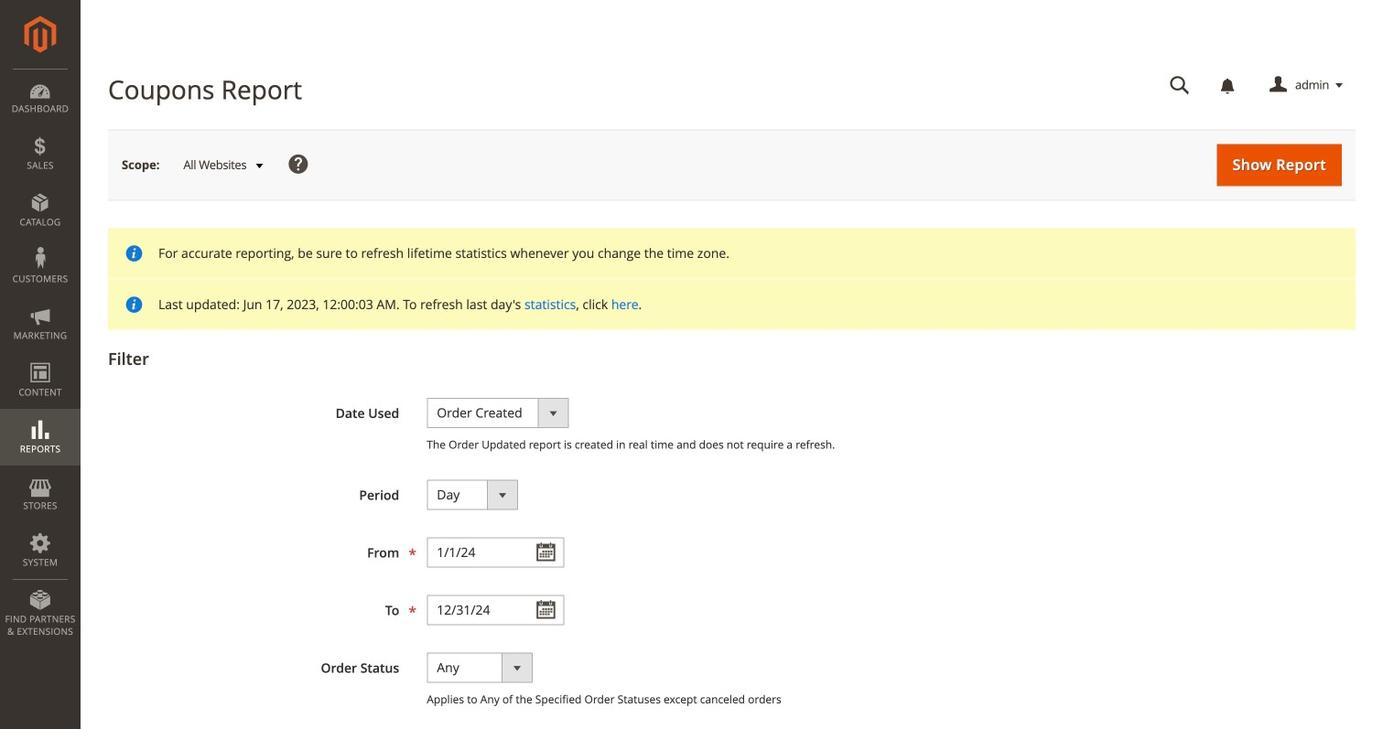 Task type: locate. For each thing, give the bounding box(es) containing it.
None text field
[[427, 595, 564, 626]]

menu bar
[[0, 69, 81, 647]]

None text field
[[1157, 70, 1203, 102], [427, 538, 564, 568], [1157, 70, 1203, 102], [427, 538, 564, 568]]



Task type: vqa. For each thing, say whether or not it's contained in the screenshot.
"text field"
yes



Task type: describe. For each thing, give the bounding box(es) containing it.
magento admin panel image
[[24, 16, 56, 53]]



